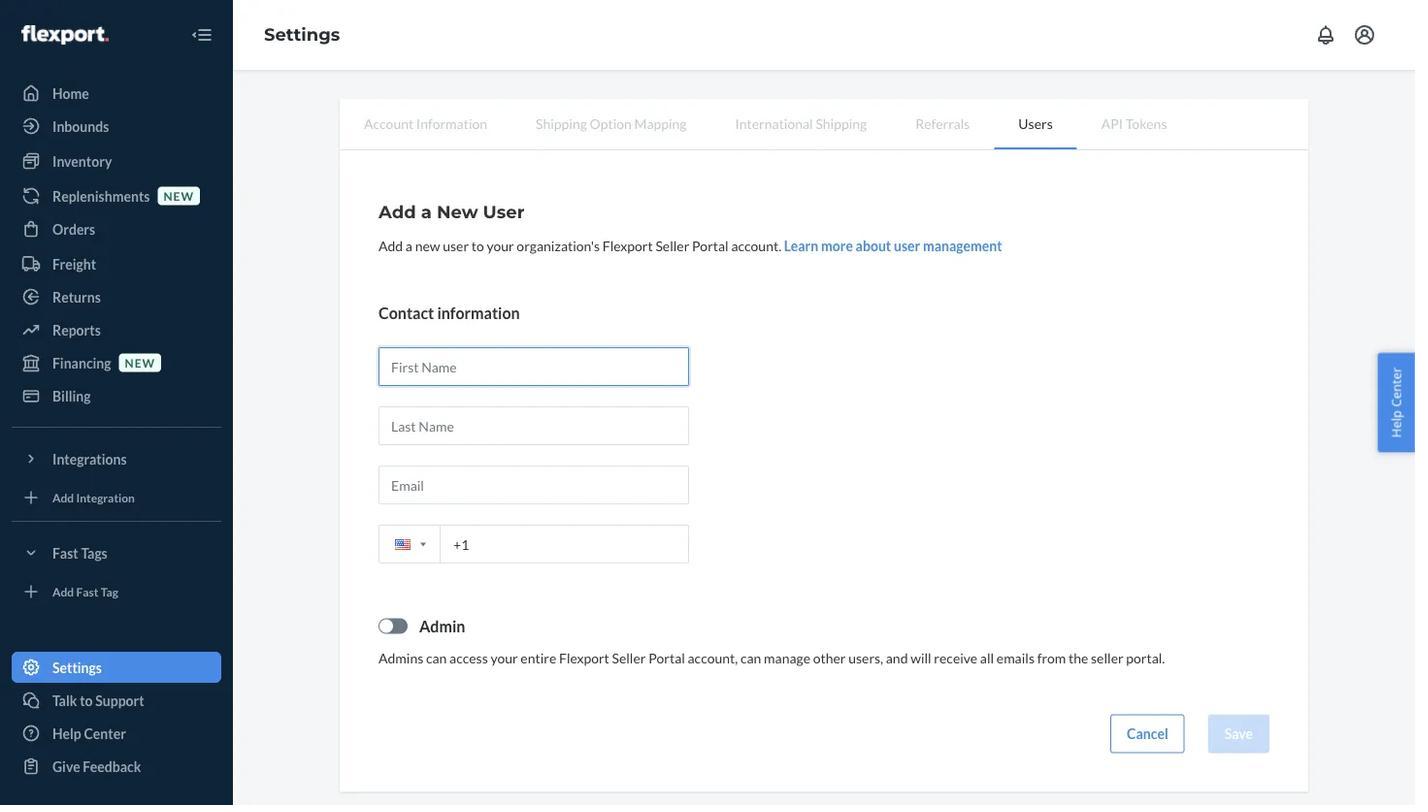 Task type: locate. For each thing, give the bounding box(es) containing it.
reports
[[52, 322, 101, 338]]

about
[[856, 237, 892, 254]]

0 horizontal spatial can
[[426, 651, 447, 667]]

portal left account,
[[649, 651, 685, 667]]

a down add a new user
[[406, 237, 413, 254]]

contact
[[379, 303, 434, 322]]

1 horizontal spatial to
[[472, 237, 484, 254]]

0 horizontal spatial center
[[84, 726, 126, 742]]

First Name text field
[[379, 347, 689, 386]]

shipping right international
[[816, 115, 867, 132]]

new
[[164, 189, 194, 203], [415, 237, 440, 254], [125, 356, 155, 370]]

api tokens
[[1102, 115, 1168, 132]]

1 vertical spatial settings link
[[12, 652, 221, 684]]

0 vertical spatial a
[[421, 201, 432, 222]]

user
[[443, 237, 469, 254], [894, 237, 921, 254]]

0 vertical spatial portal
[[692, 237, 729, 254]]

0 horizontal spatial settings link
[[12, 652, 221, 684]]

international shipping
[[735, 115, 867, 132]]

fast tags button
[[12, 538, 221, 569]]

integrations
[[52, 451, 127, 468]]

to right talk
[[80, 693, 93, 709]]

talk to support
[[52, 693, 144, 709]]

2 can from the left
[[741, 651, 762, 667]]

freight
[[52, 256, 96, 272]]

1 horizontal spatial user
[[894, 237, 921, 254]]

flexport
[[603, 237, 653, 254], [559, 651, 610, 667]]

fast left tag
[[76, 585, 98, 599]]

0 horizontal spatial help
[[52, 726, 81, 742]]

admins
[[379, 651, 424, 667]]

0 vertical spatial center
[[1388, 368, 1405, 407]]

all
[[980, 651, 994, 667]]

add left integration
[[52, 491, 74, 505]]

1 vertical spatial help
[[52, 726, 81, 742]]

account information
[[364, 115, 487, 132]]

your
[[487, 237, 514, 254], [491, 651, 518, 667]]

add left new
[[379, 201, 416, 222]]

billing
[[52, 388, 91, 404]]

1 horizontal spatial help center
[[1388, 368, 1405, 438]]

1 vertical spatial to
[[80, 693, 93, 709]]

1 horizontal spatial shipping
[[816, 115, 867, 132]]

1 user from the left
[[443, 237, 469, 254]]

can left manage
[[741, 651, 762, 667]]

1 horizontal spatial settings
[[264, 24, 340, 45]]

orders link
[[12, 214, 221, 245]]

users tab
[[995, 99, 1077, 150]]

home
[[52, 85, 89, 101]]

user down new
[[443, 237, 469, 254]]

account.
[[731, 237, 782, 254]]

international shipping tab
[[711, 99, 891, 148]]

0 vertical spatial fast
[[52, 545, 78, 562]]

new up orders link
[[164, 189, 194, 203]]

0 vertical spatial to
[[472, 237, 484, 254]]

0 horizontal spatial shipping
[[536, 115, 587, 132]]

new for financing
[[125, 356, 155, 370]]

a for new
[[406, 237, 413, 254]]

integrations button
[[12, 444, 221, 475]]

will
[[911, 651, 932, 667]]

0 horizontal spatial new
[[125, 356, 155, 370]]

seller
[[656, 237, 690, 254], [612, 651, 646, 667]]

reports link
[[12, 315, 221, 346]]

your down user
[[487, 237, 514, 254]]

1 vertical spatial center
[[84, 726, 126, 742]]

0 vertical spatial settings
[[264, 24, 340, 45]]

Email text field
[[379, 466, 689, 505]]

settings link
[[264, 24, 340, 45], [12, 652, 221, 684]]

shipping
[[536, 115, 587, 132], [816, 115, 867, 132]]

portal left account.
[[692, 237, 729, 254]]

your left entire
[[491, 651, 518, 667]]

1 vertical spatial settings
[[52, 660, 102, 676]]

1 horizontal spatial new
[[164, 189, 194, 203]]

add for add integration
[[52, 491, 74, 505]]

settings
[[264, 24, 340, 45], [52, 660, 102, 676]]

talk
[[52, 693, 77, 709]]

1 horizontal spatial a
[[421, 201, 432, 222]]

a left new
[[421, 201, 432, 222]]

user right about
[[894, 237, 921, 254]]

management
[[923, 237, 1003, 254]]

add up contact
[[379, 237, 403, 254]]

a
[[421, 201, 432, 222], [406, 237, 413, 254]]

1 horizontal spatial help
[[1388, 411, 1405, 438]]

new down the reports link
[[125, 356, 155, 370]]

new
[[437, 201, 478, 222]]

to down new
[[472, 237, 484, 254]]

2 vertical spatial new
[[125, 356, 155, 370]]

add for add a new user
[[379, 201, 416, 222]]

0 horizontal spatial user
[[443, 237, 469, 254]]

portal
[[692, 237, 729, 254], [649, 651, 685, 667]]

1 vertical spatial help center
[[52, 726, 126, 742]]

1 horizontal spatial portal
[[692, 237, 729, 254]]

help
[[1388, 411, 1405, 438], [52, 726, 81, 742]]

seller left account.
[[656, 237, 690, 254]]

organization's
[[517, 237, 600, 254]]

0 vertical spatial settings link
[[264, 24, 340, 45]]

to
[[472, 237, 484, 254], [80, 693, 93, 709]]

can left access on the bottom left
[[426, 651, 447, 667]]

1 vertical spatial seller
[[612, 651, 646, 667]]

0 vertical spatial your
[[487, 237, 514, 254]]

1 vertical spatial flexport
[[559, 651, 610, 667]]

add for add a new user to your organization's flexport seller portal account. learn more about user management
[[379, 237, 403, 254]]

can
[[426, 651, 447, 667], [741, 651, 762, 667]]

international
[[735, 115, 813, 132]]

0 horizontal spatial seller
[[612, 651, 646, 667]]

new down add a new user
[[415, 237, 440, 254]]

shipping left option
[[536, 115, 587, 132]]

referrals tab
[[891, 99, 995, 148]]

0 horizontal spatial help center
[[52, 726, 126, 742]]

1 vertical spatial new
[[415, 237, 440, 254]]

1 horizontal spatial center
[[1388, 368, 1405, 407]]

flexport right entire
[[559, 651, 610, 667]]

2 horizontal spatial new
[[415, 237, 440, 254]]

center
[[1388, 368, 1405, 407], [84, 726, 126, 742]]

flexport right organization's on the left of page
[[603, 237, 653, 254]]

home link
[[12, 78, 221, 109]]

fast inside dropdown button
[[52, 545, 78, 562]]

1 horizontal spatial seller
[[656, 237, 690, 254]]

replenishments
[[52, 188, 150, 204]]

fast left tags
[[52, 545, 78, 562]]

tab list containing account information
[[340, 99, 1309, 150]]

users,
[[849, 651, 884, 667]]

0 vertical spatial help
[[1388, 411, 1405, 438]]

seller left account,
[[612, 651, 646, 667]]

0 vertical spatial seller
[[656, 237, 690, 254]]

manage
[[764, 651, 811, 667]]

1 horizontal spatial can
[[741, 651, 762, 667]]

open notifications image
[[1315, 23, 1338, 47]]

inventory link
[[12, 146, 221, 177]]

1 vertical spatial portal
[[649, 651, 685, 667]]

mapping
[[635, 115, 687, 132]]

help center inside button
[[1388, 368, 1405, 438]]

0 vertical spatial new
[[164, 189, 194, 203]]

0 horizontal spatial to
[[80, 693, 93, 709]]

account
[[364, 115, 414, 132]]

learn more about user management button
[[784, 236, 1003, 255]]

1 vertical spatial a
[[406, 237, 413, 254]]

orders
[[52, 221, 95, 237]]

0 horizontal spatial a
[[406, 237, 413, 254]]

add fast tag
[[52, 585, 118, 599]]

help center
[[1388, 368, 1405, 438], [52, 726, 126, 742]]

0 vertical spatial help center
[[1388, 368, 1405, 438]]

add down fast tags
[[52, 585, 74, 599]]

add a new user to your organization's flexport seller portal account. learn more about user management
[[379, 237, 1003, 254]]

0 horizontal spatial settings
[[52, 660, 102, 676]]

open account menu image
[[1353, 23, 1377, 47]]

tab list
[[340, 99, 1309, 150]]



Task type: vqa. For each thing, say whether or not it's contained in the screenshot.
manage
yes



Task type: describe. For each thing, give the bounding box(es) containing it.
1 vertical spatial your
[[491, 651, 518, 667]]

flexport logo image
[[21, 25, 109, 45]]

financing
[[52, 355, 111, 371]]

admin
[[419, 617, 465, 636]]

users
[[1019, 115, 1053, 132]]

1 can from the left
[[426, 651, 447, 667]]

more
[[821, 237, 853, 254]]

help center button
[[1378, 353, 1416, 453]]

to inside button
[[80, 693, 93, 709]]

entire
[[521, 651, 557, 667]]

contact information
[[379, 303, 520, 322]]

give feedback
[[52, 759, 141, 775]]

api
[[1102, 115, 1123, 132]]

tag
[[101, 585, 118, 599]]

center inside button
[[1388, 368, 1405, 407]]

1 horizontal spatial settings link
[[264, 24, 340, 45]]

returns
[[52, 289, 101, 305]]

add fast tag link
[[12, 577, 221, 608]]

help inside help center button
[[1388, 411, 1405, 438]]

add a new user
[[379, 201, 525, 222]]

fast tags
[[52, 545, 108, 562]]

cancel
[[1127, 726, 1169, 743]]

access
[[450, 651, 488, 667]]

help center link
[[12, 718, 221, 750]]

information
[[437, 303, 520, 322]]

learn
[[784, 237, 819, 254]]

integration
[[76, 491, 135, 505]]

shipping option mapping tab
[[512, 99, 711, 148]]

support
[[95, 693, 144, 709]]

1 shipping from the left
[[536, 115, 587, 132]]

inventory
[[52, 153, 112, 169]]

0 horizontal spatial portal
[[649, 651, 685, 667]]

united states: + 1 image
[[420, 543, 426, 547]]

billing link
[[12, 381, 221, 412]]

save
[[1225, 726, 1253, 743]]

portal.
[[1127, 651, 1165, 667]]

admins can access your entire flexport seller portal account, can manage other users, and will receive all emails from the seller portal.
[[379, 651, 1165, 667]]

user
[[483, 201, 525, 222]]

inbounds link
[[12, 111, 221, 142]]

give
[[52, 759, 80, 775]]

talk to support button
[[12, 685, 221, 717]]

emails
[[997, 651, 1035, 667]]

1 (702) 123-4567 telephone field
[[379, 525, 689, 564]]

cancel button
[[1111, 715, 1185, 754]]

api tokens tab
[[1077, 99, 1192, 148]]

0 vertical spatial flexport
[[603, 237, 653, 254]]

the
[[1069, 651, 1089, 667]]

close navigation image
[[190, 23, 214, 47]]

inbounds
[[52, 118, 109, 134]]

add integration
[[52, 491, 135, 505]]

receive
[[934, 651, 978, 667]]

option
[[590, 115, 632, 132]]

information
[[416, 115, 487, 132]]

returns link
[[12, 282, 221, 313]]

seller
[[1091, 651, 1124, 667]]

a for new
[[421, 201, 432, 222]]

tags
[[81, 545, 108, 562]]

referrals
[[916, 115, 970, 132]]

2 shipping from the left
[[816, 115, 867, 132]]

account information tab
[[340, 99, 512, 148]]

2 user from the left
[[894, 237, 921, 254]]

shipping option mapping
[[536, 115, 687, 132]]

1 vertical spatial fast
[[76, 585, 98, 599]]

save button
[[1209, 715, 1270, 754]]

from
[[1038, 651, 1066, 667]]

freight link
[[12, 249, 221, 280]]

feedback
[[83, 759, 141, 775]]

new for replenishments
[[164, 189, 194, 203]]

other
[[813, 651, 846, 667]]

Last Name text field
[[379, 407, 689, 446]]

and
[[886, 651, 908, 667]]

tokens
[[1126, 115, 1168, 132]]

add for add fast tag
[[52, 585, 74, 599]]

give feedback button
[[12, 752, 221, 783]]

add integration link
[[12, 483, 221, 514]]

account,
[[688, 651, 738, 667]]



